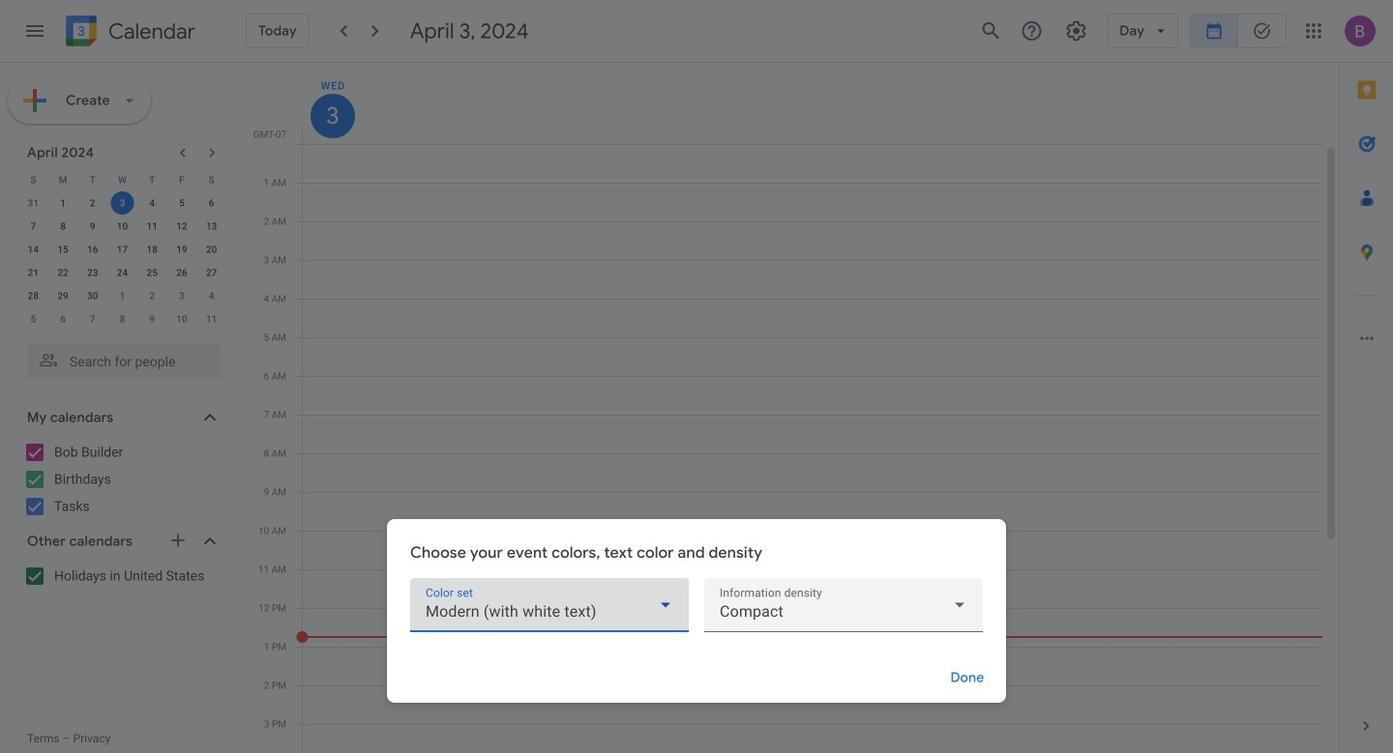 Task type: vqa. For each thing, say whether or not it's contained in the screenshot.
first TREE from the bottom of the page
no



Task type: describe. For each thing, give the bounding box(es) containing it.
my calendars list
[[4, 437, 240, 523]]

10 element
[[111, 215, 134, 238]]

may 3 element
[[170, 285, 193, 308]]

1 horizontal spatial cell
[[303, 144, 1324, 754]]

april 2024 grid
[[18, 168, 226, 331]]

28 element
[[22, 285, 45, 308]]

7 element
[[22, 215, 45, 238]]

may 11 element
[[200, 308, 223, 331]]

main drawer image
[[23, 19, 46, 43]]

20 element
[[200, 238, 223, 261]]

26 element
[[170, 261, 193, 285]]

27 element
[[200, 261, 223, 285]]

calendar element
[[62, 12, 195, 54]]

8 element
[[51, 215, 75, 238]]

9 element
[[81, 215, 104, 238]]

may 5 element
[[22, 308, 45, 331]]

4 element
[[141, 192, 164, 215]]

may 4 element
[[200, 285, 223, 308]]

23 element
[[81, 261, 104, 285]]

may 8 element
[[111, 308, 134, 331]]

18 element
[[141, 238, 164, 261]]

24 element
[[111, 261, 134, 285]]

1 element
[[51, 192, 75, 215]]

3, today element
[[111, 192, 134, 215]]

march 31 element
[[22, 192, 45, 215]]

17 element
[[111, 238, 134, 261]]



Task type: locate. For each thing, give the bounding box(es) containing it.
grid
[[248, 63, 1340, 754]]

6 element
[[200, 192, 223, 215]]

may 2 element
[[141, 285, 164, 308]]

30 element
[[81, 285, 104, 308]]

21 element
[[22, 261, 45, 285]]

cell
[[303, 144, 1324, 754], [108, 192, 137, 215]]

0 horizontal spatial cell
[[108, 192, 137, 215]]

cell inside april 2024 grid
[[108, 192, 137, 215]]

heading
[[105, 20, 195, 43]]

25 element
[[141, 261, 164, 285]]

None search field
[[0, 337, 240, 379]]

13 element
[[200, 215, 223, 238]]

may 7 element
[[81, 308, 104, 331]]

14 element
[[22, 238, 45, 261]]

12 element
[[170, 215, 193, 238]]

5 element
[[170, 192, 193, 215]]

tab list
[[1340, 63, 1394, 700]]

22 element
[[51, 261, 75, 285]]

heading inside calendar element
[[105, 20, 195, 43]]

row
[[294, 144, 1324, 754], [18, 168, 226, 192], [18, 192, 226, 215], [18, 215, 226, 238], [18, 238, 226, 261], [18, 261, 226, 285], [18, 285, 226, 308], [18, 308, 226, 331]]

may 1 element
[[111, 285, 134, 308]]

may 9 element
[[141, 308, 164, 331]]

15 element
[[51, 238, 75, 261]]

16 element
[[81, 238, 104, 261]]

dialog
[[387, 520, 1007, 704]]

2 element
[[81, 192, 104, 215]]

19 element
[[170, 238, 193, 261]]

row group
[[18, 192, 226, 331]]

column header
[[302, 63, 1324, 144]]

29 element
[[51, 285, 75, 308]]

11 element
[[141, 215, 164, 238]]

may 10 element
[[170, 308, 193, 331]]

None field
[[410, 579, 689, 633], [705, 579, 983, 633], [410, 579, 689, 633], [705, 579, 983, 633]]

may 6 element
[[51, 308, 75, 331]]



